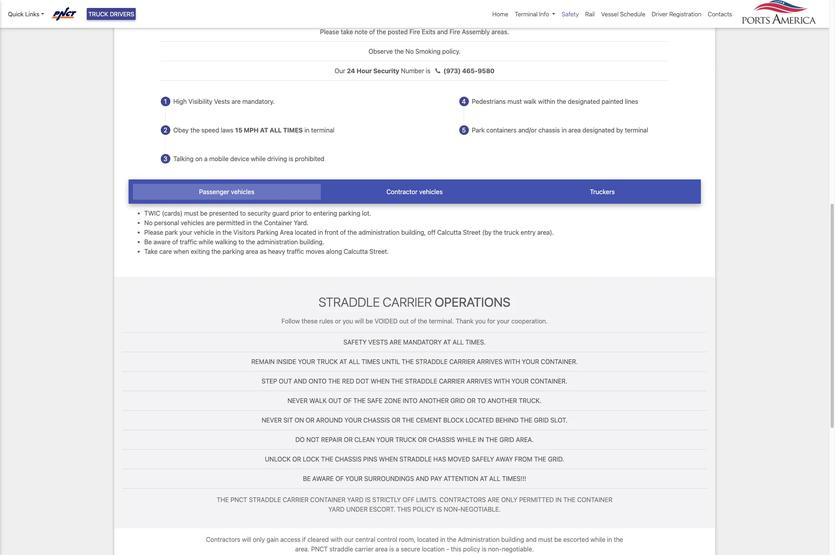 Task type: vqa. For each thing, say whether or not it's contained in the screenshot.
fourth MSC from the top of the page
no



Task type: locate. For each thing, give the bounding box(es) containing it.
off inside twic (cards) must be presented to security guard prior to entering parking lot. no personal vehicles are permitted in the container yard. please park your vehicle in the visitors parking area located in front of the administration building, off calcutta street (by the truck entry area). be aware of traffic while walking to the administration building. take care when exiting the parking area as heavy traffic moves along calcutta street.
[[428, 229, 436, 236]]

passenger vehicles link
[[133, 184, 321, 200]]

safety
[[343, 339, 367, 346]]

container
[[264, 219, 292, 227]]

walk
[[524, 98, 536, 105]]

grid left area.
[[500, 436, 514, 443]]

designated
[[568, 98, 600, 105], [583, 127, 615, 134]]

tab list
[[128, 180, 701, 204]]

truck drivers
[[88, 10, 134, 17]]

15
[[235, 127, 242, 134]]

0 vertical spatial a
[[204, 155, 208, 162]]

0 vertical spatial only
[[501, 496, 518, 503]]

these
[[302, 318, 318, 325]]

0 horizontal spatial terminal
[[311, 127, 335, 134]]

give
[[429, 9, 441, 16]]

1 vertical spatial off
[[403, 496, 414, 503]]

policy inside the pnct straddle carrier container yard is strictly off limits.  contractors are only permitted in the container yard under escort.  this policy is non-negotiable.
[[413, 506, 435, 513]]

while right escorted
[[591, 536, 605, 543]]

1 vertical spatial while
[[199, 239, 213, 246]]

with for remain inside your truck at all times until the straddle carrier arrives with your container.
[[504, 358, 520, 365]]

0 horizontal spatial pnct
[[231, 496, 247, 503]]

fire left exits
[[409, 28, 420, 35]]

designated left painted
[[568, 98, 600, 105]]

and
[[294, 378, 307, 385], [416, 475, 429, 482]]

vehicles for contractor vehicles
[[419, 188, 443, 195]]

1 horizontal spatial only
[[501, 496, 518, 503]]

is down "limits."
[[437, 506, 442, 513]]

0 horizontal spatial a
[[204, 155, 208, 162]]

located down yard.
[[295, 229, 316, 236]]

mandatory.
[[242, 98, 275, 105]]

be left escorted
[[554, 536, 562, 543]]

never walk out of the safe zone into another grid or to another truck.
[[288, 397, 542, 404]]

administration up "street."
[[359, 229, 400, 236]]

along
[[326, 248, 342, 255]]

area.
[[516, 436, 534, 443]]

your right park
[[179, 229, 192, 236]]

be left voided
[[366, 318, 373, 325]]

our
[[335, 67, 345, 74]]

safety link
[[559, 6, 582, 22]]

0 vertical spatial carrier
[[383, 295, 432, 310]]

your right for
[[497, 318, 510, 325]]

tab list containing passenger vehicles
[[128, 180, 701, 204]]

0 horizontal spatial straddle
[[249, 496, 281, 503]]

device
[[230, 155, 249, 162]]

pnct right the
[[231, 496, 247, 503]]

to
[[485, 9, 490, 16], [240, 210, 246, 217], [306, 210, 312, 217], [238, 239, 244, 246]]

carrier for until
[[449, 358, 475, 365]]

stop
[[347, 9, 361, 16]]

1 vertical spatial contractors
[[206, 536, 240, 543]]

0 horizontal spatial please
[[144, 229, 163, 236]]

must left escorted
[[538, 536, 553, 543]]

chassis
[[363, 417, 390, 424], [429, 436, 455, 443], [335, 456, 362, 463]]

1 vertical spatial policy
[[463, 546, 480, 553]]

truckers
[[590, 188, 615, 195]]

vehicles up vehicle
[[181, 219, 204, 227]]

building,
[[401, 229, 426, 236]]

area left as
[[246, 248, 258, 255]]

will right or
[[355, 318, 364, 325]]

mobile
[[209, 155, 229, 162]]

2 horizontal spatial vehicles
[[419, 188, 443, 195]]

carrier
[[355, 546, 374, 553]]

1 vertical spatial no
[[144, 219, 153, 227]]

2 horizontal spatial grid
[[534, 417, 549, 424]]

1 terminal from the left
[[311, 127, 335, 134]]

the
[[402, 358, 414, 365], [328, 378, 340, 385], [391, 378, 403, 385], [353, 397, 366, 404], [402, 417, 414, 424], [520, 417, 532, 424], [486, 436, 498, 443], [321, 456, 333, 463], [534, 456, 546, 463]]

never up the on
[[288, 397, 308, 404]]

only left gain
[[253, 536, 265, 543]]

links
[[25, 10, 39, 17]]

must inside contractors will only gain access if cleared with our central control room, located in the administration building and must be escorted while in the area. pnct straddle carrier area is a secure location - this policy is non-negotiable.
[[538, 536, 553, 543]]

0 vertical spatial your
[[179, 229, 192, 236]]

to right away
[[485, 9, 490, 16]]

repair
[[321, 436, 342, 443]]

1 vertical spatial negotiable.
[[502, 546, 534, 553]]

1 horizontal spatial fire
[[450, 28, 460, 35]]

4
[[462, 98, 466, 105]]

1 you from the left
[[343, 318, 353, 325]]

1 vertical spatial container.
[[530, 378, 567, 385]]

0 horizontal spatial parking
[[222, 248, 244, 255]]

twic (cards) must be presented to security guard prior to entering parking lot. no personal vehicles are permitted in the container yard. please park your vehicle in the visitors parking area located in front of the administration building, off calcutta street (by the truck entry area). be aware of traffic while walking to the administration building. take care when exiting the parking area as heavy traffic moves along calcutta street.
[[144, 210, 554, 255]]

be inside twic (cards) must be presented to security guard prior to entering parking lot. no personal vehicles are permitted in the container yard. please park your vehicle in the visitors parking area located in front of the administration building, off calcutta street (by the truck entry area). be aware of traffic while walking to the administration building. take care when exiting the parking area as heavy traffic moves along calcutta street.
[[200, 210, 208, 217]]

vehicles up 'security'
[[231, 188, 254, 195]]

(973)
[[444, 67, 461, 74]]

2 vertical spatial are
[[488, 496, 500, 503]]

a left the secure
[[396, 546, 399, 553]]

you
[[343, 318, 353, 325], [475, 318, 486, 325]]

1 vertical spatial be
[[366, 318, 373, 325]]

0 horizontal spatial off
[[403, 496, 414, 503]]

traffic
[[180, 239, 197, 246], [287, 248, 304, 255]]

off inside the pnct straddle carrier container yard is strictly off limits.  contractors are only permitted in the container yard under escort.  this policy is non-negotiable.
[[403, 496, 414, 503]]

posted
[[388, 28, 408, 35]]

1 horizontal spatial parking
[[339, 210, 360, 217]]

this
[[451, 546, 461, 553]]

arrives up to
[[466, 378, 492, 385]]

area inside contractors will only gain access if cleared with our central control room, located in the administration building and must be escorted while in the area. pnct straddle carrier area is a secure location - this policy is non-negotiable.
[[375, 546, 388, 553]]

container. for step out and onto the red dot when the straddle carrier arrives with your container.
[[530, 378, 567, 385]]

1 horizontal spatial truck
[[395, 436, 416, 443]]

vehicles for passenger vehicles
[[231, 188, 254, 195]]

negotiable. inside the pnct straddle carrier container yard is strictly off limits.  contractors are only permitted in the container yard under escort.  this policy is non-negotiable.
[[461, 506, 501, 513]]

arrives for step out and onto the red dot when the straddle carrier arrives with your container.
[[466, 378, 492, 385]]

1 vertical spatial non-
[[488, 546, 502, 553]]

your inside twic (cards) must be presented to security guard prior to entering parking lot. no personal vehicles are permitted in the container yard. please park your vehicle in the visitors parking area located in front of the administration building, off calcutta street (by the truck entry area). be aware of traffic while walking to the administration building. take care when exiting the parking area as heavy traffic moves along calcutta street.
[[179, 229, 192, 236]]

0 vertical spatial contractors
[[440, 496, 486, 503]]

must right (cards)
[[184, 210, 199, 217]]

0 vertical spatial truck
[[317, 358, 338, 365]]

remain
[[251, 358, 275, 365]]

permitted inside twic (cards) must be presented to security guard prior to entering parking lot. no personal vehicles are permitted in the container yard. please park your vehicle in the visitors parking area located in front of the administration building, off calcutta street (by the truck entry area). be aware of traffic while walking to the administration building. take care when exiting the parking area as heavy traffic moves along calcutta street.
[[217, 219, 245, 227]]

speed
[[201, 127, 219, 134]]

dot
[[356, 378, 369, 385]]

1 horizontal spatial are
[[232, 98, 241, 105]]

0 vertical spatial located
[[295, 229, 316, 236]]

while
[[251, 155, 266, 162], [199, 239, 213, 246], [591, 536, 605, 543]]

only
[[501, 496, 518, 503], [253, 536, 265, 543]]

please left take
[[320, 28, 339, 35]]

1 horizontal spatial you
[[475, 318, 486, 325]]

are inside twic (cards) must be presented to security guard prior to entering parking lot. no personal vehicles are permitted in the container yard. please park your vehicle in the visitors parking area located in front of the administration building, off calcutta street (by the truck entry area). be aware of traffic while walking to the administration building. take care when exiting the parking area as heavy traffic moves along calcutta street.
[[206, 219, 215, 227]]

0 vertical spatial arrives
[[477, 358, 502, 365]]

a right on
[[204, 155, 208, 162]]

carrier up the block
[[439, 378, 465, 385]]

1 vertical spatial area
[[246, 248, 258, 255]]

0 vertical spatial of
[[343, 397, 352, 404]]

times.
[[465, 339, 486, 346]]

only inside contractors will only gain access if cleared with our central control room, located in the administration building and must be escorted while in the area. pnct straddle carrier area is a secure location - this policy is non-negotiable.
[[253, 536, 265, 543]]

walk
[[309, 397, 327, 404]]

1 horizontal spatial yard
[[347, 496, 364, 503]]

never for never sit on or around your chassis or the cement block located behind the grid slot.
[[262, 417, 282, 424]]

times left until
[[362, 358, 380, 365]]

hour
[[357, 67, 372, 74]]

non- down attention
[[444, 506, 461, 513]]

1 horizontal spatial vehicles
[[231, 188, 254, 195]]

pnct down cleared
[[311, 546, 328, 553]]

carrier down times.
[[449, 358, 475, 365]]

0 vertical spatial straddle
[[415, 358, 448, 365]]

all left times.
[[453, 339, 464, 346]]

all down safety
[[349, 358, 360, 365]]

all right mph
[[270, 127, 282, 134]]

out right step
[[279, 378, 292, 385]]

0 horizontal spatial you
[[343, 318, 353, 325]]

designated left by
[[583, 127, 615, 134]]

0 horizontal spatial located
[[295, 229, 316, 236]]

out right walk
[[328, 397, 342, 404]]

located
[[295, 229, 316, 236], [417, 536, 439, 543]]

at down safely
[[480, 475, 488, 482]]

vessel schedule link
[[598, 6, 649, 22]]

traffic right heavy
[[287, 248, 304, 255]]

2 vertical spatial chassis
[[335, 456, 362, 463]]

1 vertical spatial straddle
[[405, 378, 437, 385]]

never for never walk out of the safe zone into another grid or to another truck.
[[288, 397, 308, 404]]

1 vertical spatial only
[[253, 536, 265, 543]]

0 horizontal spatial fire
[[409, 28, 420, 35]]

1 vertical spatial designated
[[583, 127, 615, 134]]

fire up policy.
[[450, 28, 460, 35]]

prior
[[291, 210, 304, 217]]

non-
[[444, 506, 461, 513], [488, 546, 502, 553]]

0 horizontal spatial container
[[310, 496, 346, 503]]

container
[[310, 496, 346, 503], [577, 496, 612, 503]]

1 horizontal spatial please
[[320, 28, 339, 35]]

calcutta right along
[[344, 248, 368, 255]]

chassis left pins
[[335, 456, 362, 463]]

do not repair or clean your truck or chassis while in the grid area.
[[295, 436, 534, 443]]

grid
[[450, 397, 465, 404], [534, 417, 549, 424], [500, 436, 514, 443]]

rail
[[585, 10, 595, 17]]

while inside contractors will only gain access if cleared with our central control room, located in the administration building and must be escorted while in the area. pnct straddle carrier area is a secure location - this policy is non-negotiable.
[[591, 536, 605, 543]]

intersections
[[377, 9, 415, 16]]

0 horizontal spatial your
[[179, 229, 192, 236]]

while down vehicle
[[199, 239, 213, 246]]

0 vertical spatial grid
[[450, 397, 465, 404]]

please up be
[[144, 229, 163, 236]]

1 horizontal spatial no
[[406, 48, 414, 55]]

the inside the pnct straddle carrier container yard is strictly off limits.  contractors are only permitted in the container yard under escort.  this policy is non-negotiable.
[[563, 496, 576, 503]]

to down visitors at the top left
[[238, 239, 244, 246]]

non- down administration
[[488, 546, 502, 553]]

of right aware
[[335, 475, 344, 482]]

1
[[164, 98, 167, 105]]

contractor
[[386, 188, 418, 195]]

and left pay
[[416, 475, 429, 482]]

1 horizontal spatial administration
[[359, 229, 400, 236]]

obey the speed laws 15 mph at all times in terminal
[[173, 127, 335, 134]]

on
[[295, 417, 304, 424]]

be up vehicle
[[200, 210, 208, 217]]

truck down never sit on or around your chassis or the cement block located behind the grid slot.
[[395, 436, 416, 443]]

arrives down times.
[[477, 358, 502, 365]]

quick links
[[8, 10, 39, 17]]

be inside contractors will only gain access if cleared with our central control room, located in the administration building and must be escorted while in the area. pnct straddle carrier area is a secure location - this policy is non-negotiable.
[[554, 536, 562, 543]]

home link
[[489, 6, 512, 22]]

0 horizontal spatial will
[[242, 536, 251, 543]]

fire
[[409, 28, 420, 35], [450, 28, 460, 35]]

1 horizontal spatial while
[[251, 155, 266, 162]]

a
[[204, 155, 208, 162], [396, 546, 399, 553]]

obey
[[173, 127, 189, 134]]

1 vertical spatial please
[[144, 229, 163, 236]]

your
[[298, 358, 315, 365], [522, 358, 539, 365], [512, 378, 529, 385], [344, 417, 362, 424], [376, 436, 394, 443], [345, 475, 363, 482]]

take
[[144, 248, 158, 255]]

0 vertical spatial never
[[288, 397, 308, 404]]

painted
[[602, 98, 623, 105]]

0 horizontal spatial times
[[283, 127, 303, 134]]

never sit on or around your chassis or the cement block located behind the grid slot.
[[262, 417, 567, 424]]

carrier down be
[[283, 496, 309, 503]]

0 vertical spatial negotiable.
[[461, 506, 501, 513]]

1 vertical spatial yard
[[328, 506, 345, 513]]

0 horizontal spatial permitted
[[217, 219, 245, 227]]

right
[[453, 9, 467, 16]]

gain
[[267, 536, 279, 543]]

3
[[163, 155, 167, 162]]

by
[[616, 127, 623, 134]]

smoking
[[415, 48, 441, 55]]

another up behind
[[488, 397, 517, 404]]

2 horizontal spatial while
[[591, 536, 605, 543]]

arrives
[[477, 358, 502, 365], [466, 378, 492, 385]]

yard up under on the left bottom
[[347, 496, 364, 503]]

0 vertical spatial out
[[279, 378, 292, 385]]

mph. stop at all intersections and give the right away to any/all pedestrians.
[[329, 9, 547, 16]]

1 horizontal spatial will
[[355, 318, 364, 325]]

only down times!!!
[[501, 496, 518, 503]]

1 vertical spatial parking
[[222, 248, 244, 255]]

1 vertical spatial administration
[[257, 239, 298, 246]]

0 horizontal spatial never
[[262, 417, 282, 424]]

straddle inside the pnct straddle carrier container yard is strictly off limits.  contractors are only permitted in the container yard under escort.  this policy is non-negotiable.
[[249, 496, 281, 503]]

is right driving
[[289, 155, 293, 162]]

the right lock
[[321, 456, 333, 463]]

2 vertical spatial straddle
[[400, 456, 432, 463]]

while right 'device'
[[251, 155, 266, 162]]

1 vertical spatial permitted
[[519, 496, 554, 503]]

negotiable. down the building
[[502, 546, 534, 553]]

container. for remain inside your truck at all times until the straddle carrier arrives with your container.
[[541, 358, 578, 365]]

grid up the block
[[450, 397, 465, 404]]

0 vertical spatial container.
[[541, 358, 578, 365]]

not
[[306, 436, 319, 443]]

while
[[457, 436, 476, 443]]

non- inside contractors will only gain access if cleared with our central control room, located in the administration building and must be escorted while in the area. pnct straddle carrier area is a secure location - this policy is non-negotiable.
[[488, 546, 502, 553]]

0 horizontal spatial no
[[144, 219, 153, 227]]

1 vertical spatial your
[[497, 318, 510, 325]]

and left give
[[416, 9, 427, 16]]

located up location
[[417, 536, 439, 543]]

0 vertical spatial and
[[416, 9, 427, 16]]

traffic up when
[[180, 239, 197, 246]]

1 horizontal spatial permitted
[[519, 496, 554, 503]]

permitted down presented
[[217, 219, 245, 227]]

2 container from the left
[[577, 496, 612, 503]]

inside
[[276, 358, 296, 365]]

in
[[478, 436, 484, 443]]

contractor vehicles link
[[321, 184, 508, 200]]

calcutta left the street
[[437, 229, 461, 236]]

vehicles inside twic (cards) must be presented to security guard prior to entering parking lot. no personal vehicles are permitted in the container yard. please park your vehicle in the visitors parking area located in front of the administration building, off calcutta street (by the truck entry area). be aware of traffic while walking to the administration building. take care when exiting the parking area as heavy traffic moves along calcutta street.
[[181, 219, 204, 227]]

2 vertical spatial while
[[591, 536, 605, 543]]

carrier
[[449, 358, 475, 365], [439, 378, 465, 385]]

mph
[[244, 127, 259, 134]]

the left red
[[328, 378, 340, 385]]

0 vertical spatial policy
[[413, 506, 435, 513]]

permitted down times!!!
[[519, 496, 554, 503]]

chassis up has
[[429, 436, 455, 443]]

the
[[442, 9, 452, 16], [377, 28, 386, 35], [395, 48, 404, 55], [557, 98, 566, 105], [190, 127, 200, 134], [253, 219, 262, 227], [222, 229, 232, 236], [348, 229, 357, 236], [493, 229, 503, 236], [246, 239, 255, 246], [211, 248, 221, 255], [418, 318, 427, 325], [563, 496, 576, 503], [447, 536, 456, 543], [614, 536, 623, 543]]

yard left under on the left bottom
[[328, 506, 345, 513]]

for
[[487, 318, 495, 325]]

in
[[304, 127, 310, 134], [562, 127, 567, 134], [246, 219, 251, 227], [216, 229, 221, 236], [318, 229, 323, 236], [556, 496, 562, 503], [440, 536, 445, 543], [607, 536, 612, 543]]

carrier
[[383, 295, 432, 310], [283, 496, 309, 503]]

pnct inside the pnct straddle carrier container yard is strictly off limits.  contractors are only permitted in the container yard under escort.  this policy is non-negotiable.
[[231, 496, 247, 503]]

0 horizontal spatial while
[[199, 239, 213, 246]]

2 terminal from the left
[[625, 127, 648, 134]]

straddle down do not repair or clean your truck or chassis while in the grid area.
[[400, 456, 432, 463]]

driver registration
[[652, 10, 702, 17]]

2 vertical spatial area
[[375, 546, 388, 553]]

straddle for when
[[405, 378, 437, 385]]

1 horizontal spatial your
[[497, 318, 510, 325]]

0 horizontal spatial and
[[416, 9, 427, 16]]

policy down administration
[[463, 546, 480, 553]]

or right the on
[[306, 417, 314, 424]]

and right exits
[[437, 28, 448, 35]]

1 horizontal spatial traffic
[[287, 248, 304, 255]]

1 horizontal spatial non-
[[488, 546, 502, 553]]

no left smoking
[[406, 48, 414, 55]]

policy inside contractors will only gain access if cleared with our central control room, located in the administration building and must be escorted while in the area. pnct straddle carrier area is a secure location - this policy is non-negotiable.
[[463, 546, 480, 553]]

0 horizontal spatial only
[[253, 536, 265, 543]]

465-
[[462, 67, 478, 74]]

of down park
[[172, 239, 178, 246]]

will left gain
[[242, 536, 251, 543]]

if
[[302, 536, 306, 543]]

1 horizontal spatial terminal
[[625, 127, 648, 134]]

when right 'dot'
[[371, 378, 390, 385]]

at up red
[[340, 358, 347, 365]]

0 vertical spatial traffic
[[180, 239, 197, 246]]

you left for
[[475, 318, 486, 325]]

off
[[428, 229, 436, 236], [403, 496, 414, 503]]

0 vertical spatial carrier
[[449, 358, 475, 365]]

another up cement
[[419, 397, 449, 404]]

0 horizontal spatial policy
[[413, 506, 435, 513]]

vests
[[368, 339, 388, 346]]

1 vertical spatial pnct
[[311, 546, 328, 553]]

negotiable. up administration
[[461, 506, 501, 513]]

terminal right by
[[625, 127, 648, 134]]

presented
[[209, 210, 238, 217]]

1 horizontal spatial off
[[428, 229, 436, 236]]

vehicles right contractor
[[419, 188, 443, 195]]



Task type: describe. For each thing, give the bounding box(es) containing it.
2 horizontal spatial chassis
[[429, 436, 455, 443]]

-
[[446, 546, 449, 553]]

please inside twic (cards) must be presented to security guard prior to entering parking lot. no personal vehicles are permitted in the container yard. please park your vehicle in the visitors parking area located in front of the administration building, off calcutta street (by the truck entry area). be aware of traffic while walking to the administration building. take care when exiting the parking area as heavy traffic moves along calcutta street.
[[144, 229, 163, 236]]

1 vertical spatial of
[[335, 475, 344, 482]]

quick links link
[[8, 10, 44, 18]]

0 vertical spatial are
[[232, 98, 241, 105]]

take
[[341, 28, 353, 35]]

terminal info link
[[512, 6, 559, 22]]

building
[[501, 536, 524, 543]]

cooperation.
[[511, 318, 548, 325]]

access
[[280, 536, 301, 543]]

1 fire from the left
[[409, 28, 420, 35]]

a inside contractors will only gain access if cleared with our central control room, located in the administration building and must be escorted while in the area. pnct straddle carrier area is a secure location - this policy is non-negotiable.
[[396, 546, 399, 553]]

to right prior
[[306, 210, 312, 217]]

please take note of the posted fire exits and fire assembly areas.
[[320, 28, 509, 35]]

chassis
[[539, 127, 560, 134]]

containers
[[486, 127, 517, 134]]

the left grid.
[[534, 456, 546, 463]]

at right mph
[[260, 127, 268, 134]]

or down zone
[[392, 417, 400, 424]]

info
[[539, 10, 549, 17]]

area inside twic (cards) must be presented to security guard prior to entering parking lot. no personal vehicles are permitted in the container yard. please park your vehicle in the visitors parking area located in front of the administration building, off calcutta street (by the truck entry area). be aware of traffic while walking to the administration building. take care when exiting the parking area as heavy traffic moves along calcutta street.
[[246, 248, 258, 255]]

2 another from the left
[[488, 397, 517, 404]]

(by
[[482, 229, 492, 236]]

0 vertical spatial administration
[[359, 229, 400, 236]]

1 horizontal spatial grid
[[500, 436, 514, 443]]

park containers and/or chassis in area designated by terminal
[[472, 127, 648, 134]]

registration
[[669, 10, 702, 17]]

contacts
[[708, 10, 732, 17]]

aware
[[154, 239, 171, 246]]

thank
[[456, 318, 474, 325]]

contractors inside contractors will only gain access if cleared with our central control room, located in the administration building and must be escorted while in the area. pnct straddle carrier area is a secure location - this policy is non-negotiable.
[[206, 536, 240, 543]]

location
[[422, 546, 445, 553]]

arrives for remain inside your truck at all times until the straddle carrier arrives with your container.
[[477, 358, 502, 365]]

sit
[[284, 417, 293, 424]]

limits.
[[416, 496, 438, 503]]

the right in at bottom right
[[486, 436, 498, 443]]

while inside twic (cards) must be presented to security guard prior to entering parking lot. no personal vehicles are permitted in the container yard. please park your vehicle in the visitors parking area located in front of the administration building, off calcutta street (by the truck entry area). be aware of traffic while walking to the administration building. take care when exiting the parking area as heavy traffic moves along calcutta street.
[[199, 239, 213, 246]]

0 vertical spatial must
[[508, 98, 522, 105]]

be
[[303, 475, 311, 482]]

grid.
[[548, 456, 564, 463]]

or down cement
[[418, 436, 427, 443]]

our
[[344, 536, 354, 543]]

(973) 465-9580
[[444, 67, 495, 74]]

0 horizontal spatial out
[[279, 378, 292, 385]]

or left lock
[[292, 456, 301, 463]]

escorted
[[563, 536, 589, 543]]

pedestrians.
[[512, 9, 547, 16]]

strictly
[[372, 496, 401, 503]]

high
[[173, 98, 187, 105]]

quick
[[8, 10, 24, 17]]

the right behind
[[520, 417, 532, 424]]

attention
[[444, 475, 478, 482]]

within
[[538, 98, 555, 105]]

0 horizontal spatial grid
[[450, 397, 465, 404]]

control
[[377, 536, 397, 543]]

the left safe
[[353, 397, 366, 404]]

at down terminal.
[[443, 339, 451, 346]]

will inside contractors will only gain access if cleared with our central control room, located in the administration building and must be escorted while in the area. pnct straddle carrier area is a secure location - this policy is non-negotiable.
[[242, 536, 251, 543]]

times!!!
[[502, 475, 526, 482]]

carrier inside the pnct straddle carrier container yard is strictly off limits.  contractors are only permitted in the container yard under escort.  this policy is non-negotiable.
[[283, 496, 309, 503]]

all left times!!!
[[489, 475, 500, 482]]

0 vertical spatial when
[[371, 378, 390, 385]]

0 vertical spatial parking
[[339, 210, 360, 217]]

of right note
[[369, 28, 375, 35]]

0 vertical spatial times
[[283, 127, 303, 134]]

safe
[[367, 397, 383, 404]]

do
[[295, 436, 305, 443]]

in inside the pnct straddle carrier container yard is strictly off limits.  contractors are only permitted in the container yard under escort.  this policy is non-negotiable.
[[556, 496, 562, 503]]

away
[[496, 456, 513, 463]]

the down into
[[402, 417, 414, 424]]

has
[[433, 456, 446, 463]]

as
[[260, 248, 266, 255]]

truckers link
[[508, 184, 696, 200]]

non- inside the pnct straddle carrier container yard is strictly off limits.  contractors are only permitted in the container yard under escort.  this policy is non-negotiable.
[[444, 506, 461, 513]]

slot.
[[550, 417, 567, 424]]

of right out
[[410, 318, 416, 325]]

1 vertical spatial when
[[379, 456, 398, 463]]

terminal info
[[515, 10, 549, 17]]

guard
[[272, 210, 289, 217]]

0 horizontal spatial yard
[[328, 506, 345, 513]]

located inside twic (cards) must be presented to security guard prior to entering parking lot. no personal vehicles are permitted in the container yard. please park your vehicle in the visitors parking area located in front of the administration building, off calcutta street (by the truck entry area). be aware of traffic while walking to the administration building. take care when exiting the parking area as heavy traffic moves along calcutta street.
[[295, 229, 316, 236]]

is up under on the left bottom
[[365, 496, 371, 503]]

is down administration
[[482, 546, 487, 553]]

0 vertical spatial will
[[355, 318, 364, 325]]

pnct inside contractors will only gain access if cleared with our central control room, located in the administration building and must be escorted while in the area. pnct straddle carrier area is a secure location - this policy is non-negotiable.
[[311, 546, 328, 553]]

the right until
[[402, 358, 414, 365]]

is down control
[[389, 546, 394, 553]]

1 vertical spatial and
[[416, 475, 429, 482]]

0 vertical spatial yard
[[347, 496, 364, 503]]

schedule
[[620, 10, 645, 17]]

or left to
[[467, 397, 476, 404]]

escort.
[[369, 506, 395, 513]]

home
[[492, 10, 508, 17]]

mandatory
[[403, 339, 442, 346]]

zone
[[384, 397, 401, 404]]

front
[[325, 229, 338, 236]]

at
[[362, 9, 368, 16]]

the up zone
[[391, 378, 403, 385]]

prohibited
[[295, 155, 324, 162]]

be
[[144, 239, 152, 246]]

1 vertical spatial traffic
[[287, 248, 304, 255]]

phone image
[[432, 68, 444, 74]]

0 horizontal spatial chassis
[[335, 456, 362, 463]]

out
[[399, 318, 409, 325]]

the
[[217, 496, 229, 503]]

pedestrians
[[472, 98, 506, 105]]

note
[[355, 28, 368, 35]]

pins
[[363, 456, 377, 463]]

vests
[[214, 98, 230, 105]]

block
[[443, 417, 464, 424]]

area.
[[295, 546, 309, 553]]

0 vertical spatial straddle
[[319, 295, 380, 310]]

any/all
[[492, 9, 510, 16]]

9580
[[478, 67, 495, 74]]

1 another from the left
[[419, 397, 449, 404]]

straddle for until
[[415, 358, 448, 365]]

under
[[346, 506, 368, 513]]

1 horizontal spatial times
[[362, 358, 380, 365]]

driver registration link
[[649, 6, 705, 22]]

building.
[[300, 239, 324, 246]]

0 vertical spatial while
[[251, 155, 266, 162]]

2 fire from the left
[[450, 28, 460, 35]]

1 horizontal spatial chassis
[[363, 417, 390, 424]]

1 horizontal spatial be
[[366, 318, 373, 325]]

5
[[462, 127, 466, 134]]

truck
[[504, 229, 519, 236]]

no inside twic (cards) must be presented to security guard prior to entering parking lot. no personal vehicles are permitted in the container yard. please park your vehicle in the visitors parking area located in front of the administration building, off calcutta street (by the truck entry area). be aware of traffic while walking to the administration building. take care when exiting the parking area as heavy traffic moves along calcutta street.
[[144, 219, 153, 227]]

entry
[[521, 229, 536, 236]]

1 vertical spatial calcutta
[[344, 248, 368, 255]]

aware
[[312, 475, 334, 482]]

0 horizontal spatial and
[[294, 378, 307, 385]]

when
[[174, 248, 189, 255]]

and inside contractors will only gain access if cleared with our central control room, located in the administration building and must be escorted while in the area. pnct straddle carrier area is a secure location - this policy is non-negotiable.
[[526, 536, 537, 543]]

1 horizontal spatial calcutta
[[437, 229, 461, 236]]

0 horizontal spatial traffic
[[180, 239, 197, 246]]

straddle carrier operations
[[319, 295, 511, 310]]

to left 'security'
[[240, 210, 246, 217]]

street.
[[369, 248, 389, 255]]

0 vertical spatial designated
[[568, 98, 600, 105]]

must inside twic (cards) must be presented to security guard prior to entering parking lot. no personal vehicles are permitted in the container yard. please park your vehicle in the visitors parking area located in front of the administration building, off calcutta street (by the truck entry area). be aware of traffic while walking to the administration building. take care when exiting the parking area as heavy traffic moves along calcutta street.
[[184, 210, 199, 217]]

1 vertical spatial out
[[328, 397, 342, 404]]

1 horizontal spatial and
[[437, 28, 448, 35]]

around
[[316, 417, 343, 424]]

1 container from the left
[[310, 496, 346, 503]]

walking
[[215, 239, 237, 246]]

with
[[331, 536, 343, 543]]

located inside contractors will only gain access if cleared with our central control room, located in the administration building and must be escorted while in the area. pnct straddle carrier area is a secure location - this policy is non-negotiable.
[[417, 536, 439, 543]]

negotiable. inside contractors will only gain access if cleared with our central control room, located in the administration building and must be escorted while in the area. pnct straddle carrier area is a secure location - this policy is non-negotiable.
[[502, 546, 534, 553]]

assembly
[[462, 28, 490, 35]]

1 horizontal spatial carrier
[[383, 295, 432, 310]]

only inside the pnct straddle carrier container yard is strictly off limits.  contractors are only permitted in the container yard under escort.  this policy is non-negotiable.
[[501, 496, 518, 503]]

2 you from the left
[[475, 318, 486, 325]]

contractors inside the pnct straddle carrier container yard is strictly off limits.  contractors are only permitted in the container yard under escort.  this policy is non-negotiable.
[[440, 496, 486, 503]]

is left phone image
[[426, 67, 430, 74]]

visibility
[[188, 98, 212, 105]]

surroundings
[[364, 475, 414, 482]]

truck
[[88, 10, 108, 17]]

0 vertical spatial no
[[406, 48, 414, 55]]

carrier for when
[[439, 378, 465, 385]]

area
[[280, 229, 293, 236]]

terminal
[[515, 10, 538, 17]]

permitted inside the pnct straddle carrier container yard is strictly off limits.  contractors are only permitted in the container yard under escort.  this policy is non-negotiable.
[[519, 496, 554, 503]]

lock
[[303, 456, 319, 463]]

or left clean in the bottom left of the page
[[344, 436, 353, 443]]

unlock or lock the chassis pins when straddle  has moved safely away from the grid.
[[265, 456, 564, 463]]

be aware of your surroundings and pay attention at all times!!!
[[303, 475, 526, 482]]

0 vertical spatial area
[[568, 127, 581, 134]]

observe the no smoking policy.
[[369, 48, 461, 55]]

with for step out and onto the red dot when the straddle carrier arrives with your container.
[[494, 378, 510, 385]]

of right front
[[340, 229, 346, 236]]

0 vertical spatial please
[[320, 28, 339, 35]]

are inside the pnct straddle carrier container yard is strictly off limits.  contractors are only permitted in the container yard under escort.  this policy is non-negotiable.
[[488, 496, 500, 503]]

this
[[397, 506, 411, 513]]

area).
[[537, 229, 554, 236]]



